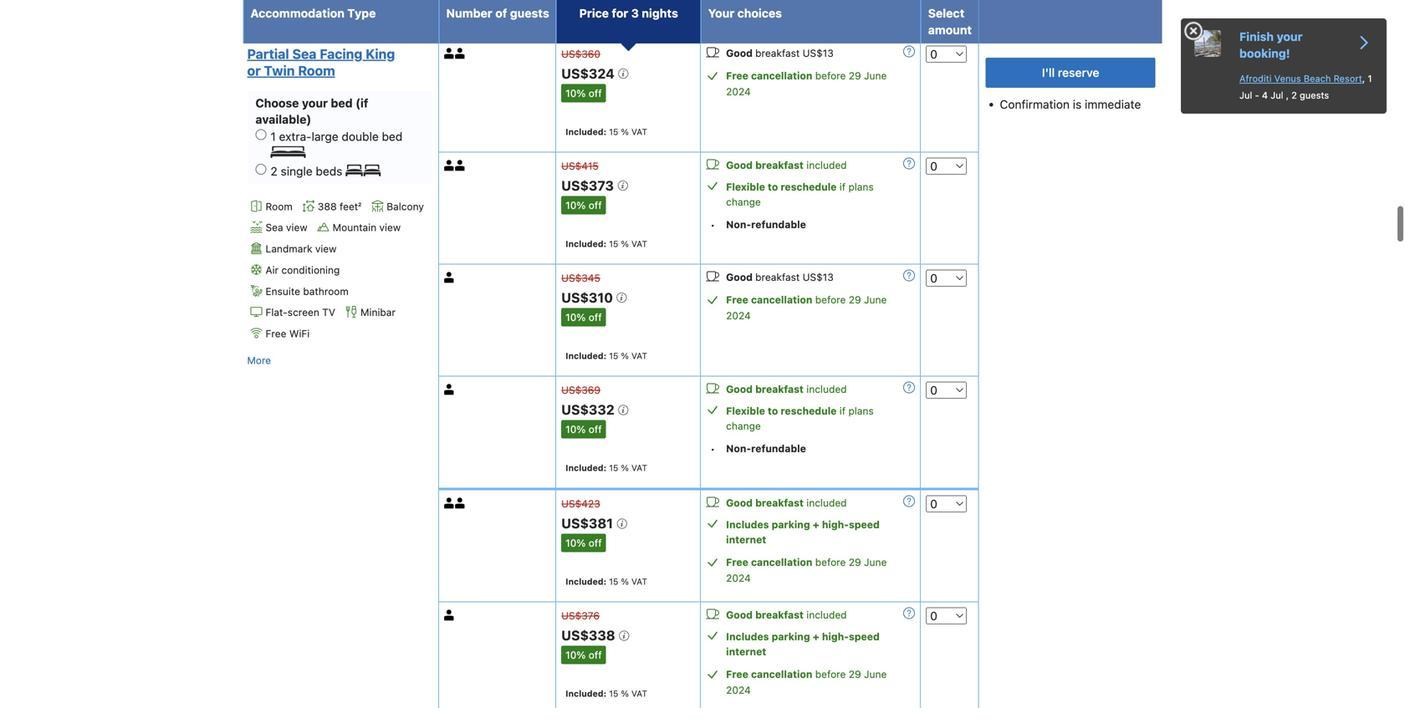 Task type: describe. For each thing, give the bounding box(es) containing it.
select
[[928, 6, 965, 20]]

10% off for us$332
[[566, 424, 602, 436]]

10% off for us$373
[[566, 200, 602, 211]]

vat for us$381
[[632, 577, 647, 587]]

15 for us$373
[[609, 239, 619, 249]]

good for us$332
[[726, 384, 753, 395]]

us$381
[[561, 516, 616, 532]]

finish your booking!
[[1240, 30, 1303, 60]]

2 before 29 june 2024 from the top
[[726, 294, 887, 322]]

us$423
[[561, 498, 600, 510]]

confirmation
[[1000, 97, 1070, 111]]

select amount
[[928, 6, 972, 37]]

breakfast for us$338
[[755, 610, 804, 621]]

1 before 29 june 2024 from the top
[[726, 70, 887, 97]]

vat for us$324
[[632, 127, 647, 137]]

reschedule for us$373
[[781, 181, 837, 193]]

-
[[1255, 90, 1260, 101]]

includes for us$338
[[726, 631, 769, 643]]

free wifi
[[266, 328, 310, 340]]

afroditi venus beach resort ,
[[1240, 73, 1368, 84]]

ensuite bathroom
[[266, 285, 349, 297]]

us$345
[[561, 272, 601, 284]]

1 vertical spatial room
[[266, 201, 293, 212]]

air
[[266, 264, 279, 276]]

2 june from the top
[[864, 294, 887, 306]]

confirmation is immediate
[[1000, 97, 1141, 111]]

plans for us$373
[[849, 181, 874, 193]]

4 cancellation from the top
[[751, 669, 813, 681]]

us$310
[[561, 290, 616, 306]]

sea view
[[266, 222, 308, 234]]

is
[[1073, 97, 1082, 111]]

internet for us$338
[[726, 646, 766, 658]]

2 cancellation from the top
[[751, 294, 813, 306]]

partial
[[247, 46, 289, 62]]

% for us$310
[[621, 351, 629, 361]]

10% off. you're getting a reduced rate because this property is offering a early booker deal.. element for us$338
[[561, 646, 606, 665]]

good breakfast us$13 for more details on meals and payment options image
[[726, 47, 834, 59]]

non-refundable for us$332
[[726, 443, 806, 455]]

included: 15 % vat for us$310
[[566, 351, 647, 361]]

afroditi
[[1240, 73, 1272, 84]]

breakfast for us$373
[[755, 159, 804, 171]]

flexible to reschedule for us$332
[[726, 405, 837, 417]]

off for us$381
[[589, 538, 602, 549]]

view for mountain view
[[379, 222, 401, 234]]

change for us$373
[[726, 196, 761, 208]]

large
[[312, 130, 339, 144]]

king
[[366, 46, 395, 62]]

10% off for us$310
[[566, 312, 602, 323]]

1 extra-large double bed
[[271, 130, 403, 144]]

discount available
[[759, 13, 846, 25]]

afroditi venus beach resort image
[[1195, 30, 1221, 57]]

extra-
[[279, 130, 312, 144]]

10% off. you're getting a reduced rate because this property is offering a early booker deal.. element for us$381
[[561, 534, 606, 553]]

flat-
[[266, 307, 288, 318]]

included for us$338
[[807, 610, 847, 621]]

of
[[495, 6, 507, 20]]

feet²
[[340, 201, 362, 212]]

included: for us$381
[[566, 577, 607, 587]]

us$338
[[561, 628, 618, 644]]

1 us$13 from the top
[[803, 47, 834, 59]]

refundable for us$332
[[751, 443, 806, 455]]

us$332
[[561, 402, 618, 418]]

breakfast for us$381
[[755, 497, 804, 509]]

1 29 from the top
[[849, 70, 861, 82]]

3 june from the top
[[864, 557, 887, 569]]

15 for us$381
[[609, 577, 619, 587]]

flexible to reschedule for us$373
[[726, 181, 837, 193]]

(if
[[356, 96, 368, 110]]

1 2024 from the top
[[726, 86, 751, 97]]

conditioning
[[281, 264, 340, 276]]

included for us$373
[[807, 159, 847, 171]]

2 guests
[[1292, 90, 1329, 101]]

3 before 29 june 2024 from the top
[[726, 557, 887, 584]]

resort
[[1334, 73, 1363, 84]]

more details on meals and payment options image for us$373
[[904, 158, 915, 169]]

4
[[1262, 90, 1268, 101]]

1 breakfast from the top
[[755, 47, 800, 59]]

15 for us$332
[[609, 463, 619, 473]]

us$376
[[561, 610, 600, 622]]

1 jul - 4 jul  ,
[[1240, 73, 1372, 101]]

flexible for us$332
[[726, 405, 765, 417]]

2 jul from the left
[[1271, 90, 1284, 101]]

view for landmark view
[[315, 243, 337, 255]]

1 jul from the left
[[1240, 90, 1253, 101]]

partial sea facing king or twin room link
[[247, 46, 429, 79]]

included for us$332
[[807, 384, 847, 395]]

us$415
[[561, 160, 599, 172]]

available
[[805, 13, 846, 25]]

vat for us$332
[[632, 463, 647, 473]]

more details on meals and payment options image for us$332
[[904, 382, 915, 394]]

1 before from the top
[[815, 70, 846, 82]]

accommodation
[[251, 6, 345, 20]]

+ for us$338
[[813, 631, 820, 643]]

10% off for us$381
[[566, 538, 602, 549]]

price
[[579, 6, 609, 20]]

% for us$381
[[621, 577, 629, 587]]

tv
[[322, 307, 335, 318]]

0 vertical spatial ,
[[1363, 73, 1365, 84]]

immediate
[[1085, 97, 1141, 111]]

accommodation type
[[251, 6, 376, 20]]

us$369
[[561, 384, 601, 396]]

10% off for us$324
[[566, 87, 602, 99]]

2 single beds
[[271, 164, 346, 178]]

good for us$373
[[726, 159, 753, 171]]

non-refundable for us$373
[[726, 219, 806, 230]]

4 before 29 june 2024 from the top
[[726, 669, 887, 697]]

more details on meals and payment options image for us$310
[[904, 270, 915, 282]]

parking for us$338
[[772, 631, 810, 643]]

or
[[247, 63, 261, 79]]

388
[[318, 201, 337, 212]]

refundable for us$373
[[751, 219, 806, 230]]

4 2024 from the top
[[726, 685, 751, 697]]

ensuite
[[266, 285, 300, 297]]

2 free cancellation from the top
[[726, 294, 813, 306]]

i'll reserve
[[1042, 66, 1100, 79]]

2 for 2 single beds
[[271, 164, 278, 178]]

flat-screen tv
[[266, 307, 335, 318]]

10% off. you're getting a reduced rate because this property is offering a early booker deal.. element for us$324
[[561, 84, 606, 102]]

partial sea facing king or twin room
[[247, 46, 395, 79]]

non- for us$373
[[726, 219, 751, 230]]

3 before from the top
[[815, 557, 846, 569]]

us$324
[[561, 66, 618, 82]]

3 free cancellation from the top
[[726, 557, 813, 569]]

available)
[[256, 113, 311, 126]]

off for us$310
[[589, 312, 602, 323]]

0 vertical spatial guests
[[510, 6, 549, 20]]

good breakfast us$13 for more details on meals and payment options icon related to us$310
[[726, 271, 834, 283]]

4 free cancellation from the top
[[726, 669, 813, 681]]

good for us$310
[[726, 271, 753, 283]]

choose your bed (if available)
[[256, 96, 368, 126]]

off for us$332
[[589, 424, 602, 436]]

1 horizontal spatial guests
[[1300, 90, 1329, 101]]

mountain
[[333, 222, 377, 234]]

breakfast for us$332
[[755, 384, 804, 395]]

double
[[342, 130, 379, 144]]

1 for 1 extra-large double bed
[[271, 130, 276, 144]]

bathroom
[[303, 285, 349, 297]]

off for us$324
[[589, 87, 602, 99]]

1 june from the top
[[864, 70, 887, 82]]

included: for us$373
[[566, 239, 607, 249]]

1 good from the top
[[726, 47, 753, 59]]

nights
[[642, 6, 678, 20]]

388 feet²
[[318, 201, 362, 212]]

facing
[[320, 46, 363, 62]]

includes for us$381
[[726, 519, 769, 531]]

venus
[[1275, 73, 1301, 84]]

mountain view
[[333, 222, 401, 234]]

more details on meals and payment options image
[[904, 46, 915, 57]]

3 2024 from the top
[[726, 573, 751, 584]]

booking!
[[1240, 46, 1290, 60]]

for
[[612, 6, 628, 20]]

minibar
[[361, 307, 396, 318]]

4 before from the top
[[815, 669, 846, 681]]

discount
[[762, 13, 803, 25]]

price for 3 nights
[[579, 6, 678, 20]]

choices
[[738, 6, 782, 20]]

internet for us$381
[[726, 534, 766, 546]]



Task type: locate. For each thing, give the bounding box(es) containing it.
3 10% from the top
[[566, 312, 586, 323]]

your up large on the left
[[302, 96, 328, 110]]

speed for us$381
[[849, 519, 880, 531]]

1 vertical spatial guests
[[1300, 90, 1329, 101]]

4 breakfast from the top
[[755, 384, 804, 395]]

off for us$338
[[589, 650, 602, 661]]

plans
[[849, 181, 874, 193], [849, 405, 874, 417]]

1 high- from the top
[[822, 519, 849, 531]]

1 vertical spatial non-refundable
[[726, 443, 806, 455]]

included: 15 % vat down us$338
[[566, 689, 647, 699]]

0 horizontal spatial 1
[[271, 130, 276, 144]]

0 vertical spatial includes
[[726, 519, 769, 531]]

% for us$324
[[621, 127, 629, 137]]

non-
[[726, 219, 751, 230], [726, 443, 751, 455]]

0 vertical spatial non-
[[726, 219, 751, 230]]

1 internet from the top
[[726, 534, 766, 546]]

if plans change
[[726, 181, 874, 208], [726, 405, 874, 432]]

1 vertical spatial bed
[[382, 130, 403, 144]]

if plans change for us$373
[[726, 181, 874, 208]]

6 10% off. you're getting a reduced rate because this property is offering a early booker deal.. element from the top
[[561, 646, 606, 665]]

10% off down us$381
[[566, 538, 602, 549]]

6 included: from the top
[[566, 689, 607, 699]]

0 vertical spatial high-
[[822, 519, 849, 531]]

10% for us$381
[[566, 538, 586, 549]]

10% off down us$332
[[566, 424, 602, 436]]

0 horizontal spatial 2
[[271, 164, 278, 178]]

0 horizontal spatial sea
[[266, 222, 283, 234]]

0 horizontal spatial view
[[286, 222, 308, 234]]

good
[[726, 47, 753, 59], [726, 159, 753, 171], [726, 271, 753, 283], [726, 384, 753, 395], [726, 497, 753, 509], [726, 610, 753, 621]]

view
[[286, 222, 308, 234], [379, 222, 401, 234], [315, 243, 337, 255]]

reschedule for us$332
[[781, 405, 837, 417]]

15 up us$310 at the top of the page
[[609, 239, 619, 249]]

1 if from the top
[[840, 181, 846, 193]]

single
[[281, 164, 313, 178]]

3 included: from the top
[[566, 351, 607, 361]]

non-refundable
[[726, 219, 806, 230], [726, 443, 806, 455]]

0 vertical spatial to
[[768, 181, 778, 193]]

off for us$373
[[589, 200, 602, 211]]

0 vertical spatial speed
[[849, 519, 880, 531]]

more details on meals and payment options image
[[904, 158, 915, 169], [904, 270, 915, 282], [904, 382, 915, 394], [904, 496, 915, 507], [904, 608, 915, 620]]

0 vertical spatial non-refundable
[[726, 219, 806, 230]]

0 horizontal spatial your
[[302, 96, 328, 110]]

2 us$13 from the top
[[803, 271, 834, 283]]

1 includes parking + high-speed internet from the top
[[726, 519, 880, 546]]

10% down us$310 at the top of the page
[[566, 312, 586, 323]]

0 vertical spatial plans
[[849, 181, 874, 193]]

0 vertical spatial us$13
[[803, 47, 834, 59]]

0 vertical spatial •
[[711, 219, 715, 231]]

2 to from the top
[[768, 405, 778, 417]]

6 10% off from the top
[[566, 650, 602, 661]]

10% down us$332
[[566, 424, 586, 436]]

6 vat from the top
[[632, 689, 647, 699]]

15 up "us$373"
[[609, 127, 619, 137]]

%
[[621, 127, 629, 137], [621, 239, 629, 249], [621, 351, 629, 361], [621, 463, 629, 473], [621, 577, 629, 587], [621, 689, 629, 699]]

1 vertical spatial flexible to reschedule
[[726, 405, 837, 417]]

includes
[[726, 519, 769, 531], [726, 631, 769, 643]]

1 vertical spatial parking
[[772, 631, 810, 643]]

includes parking + high-speed internet for us$338
[[726, 631, 880, 658]]

15 for us$310
[[609, 351, 619, 361]]

1 change from the top
[[726, 196, 761, 208]]

2 good breakfast included from the top
[[726, 384, 847, 395]]

included: 15 % vat for us$373
[[566, 239, 647, 249]]

2
[[1292, 90, 1297, 101], [271, 164, 278, 178]]

bed inside choose your bed (if available)
[[331, 96, 353, 110]]

jul
[[1240, 90, 1253, 101], [1271, 90, 1284, 101]]

1 vat from the top
[[632, 127, 647, 137]]

1 vertical spatial plans
[[849, 405, 874, 417]]

1 horizontal spatial bed
[[382, 130, 403, 144]]

included: 15 % vat for us$324
[[566, 127, 647, 137]]

off down us$332
[[589, 424, 602, 436]]

change for us$332
[[726, 420, 761, 432]]

off down "us$373"
[[589, 200, 602, 211]]

0 vertical spatial 1
[[1368, 73, 1372, 84]]

1 included from the top
[[807, 159, 847, 171]]

10% off. you're getting a reduced rate because this property is offering a early booker deal.. element down us$324
[[561, 84, 606, 102]]

2 plans from the top
[[849, 405, 874, 417]]

sea up landmark
[[266, 222, 283, 234]]

1 horizontal spatial 1
[[1368, 73, 1372, 84]]

1 vertical spatial non-
[[726, 443, 751, 455]]

% for us$332
[[621, 463, 629, 473]]

good breakfast us$13
[[726, 47, 834, 59], [726, 271, 834, 283]]

4 % from the top
[[621, 463, 629, 473]]

0 horizontal spatial bed
[[331, 96, 353, 110]]

1 vertical spatial if plans change
[[726, 405, 874, 432]]

• for us$332
[[711, 443, 715, 455]]

4 included: from the top
[[566, 463, 607, 473]]

0 vertical spatial flexible
[[726, 181, 765, 193]]

10% off down us$338
[[566, 650, 602, 661]]

finish
[[1240, 30, 1274, 44]]

2 10% off. you're getting a reduced rate because this property is offering a early booker deal.. element from the top
[[561, 196, 606, 215]]

your choices
[[708, 6, 782, 20]]

0 vertical spatial sea
[[292, 46, 317, 62]]

2 before from the top
[[815, 294, 846, 306]]

1 vertical spatial •
[[711, 443, 715, 455]]

sea inside partial sea facing king or twin room
[[292, 46, 317, 62]]

2 breakfast from the top
[[755, 159, 804, 171]]

6 15 from the top
[[609, 689, 619, 699]]

0 horizontal spatial ,
[[1286, 90, 1289, 101]]

beds
[[316, 164, 343, 178]]

your up booking!
[[1277, 30, 1303, 44]]

0 vertical spatial flexible to reschedule
[[726, 181, 837, 193]]

2 • from the top
[[711, 443, 715, 455]]

% for us$373
[[621, 239, 629, 249]]

5 10% off. you're getting a reduced rate because this property is offering a early booker deal.. element from the top
[[561, 534, 606, 553]]

included: up us$369
[[566, 351, 607, 361]]

off down us$338
[[589, 650, 602, 661]]

good breakfast included for us$373
[[726, 159, 847, 171]]

plans for us$332
[[849, 405, 874, 417]]

guests right of
[[510, 6, 549, 20]]

type
[[347, 6, 376, 20]]

1 horizontal spatial room
[[298, 63, 335, 79]]

10% off. you're getting a reduced rate because this property is offering a early booker deal.. element
[[561, 84, 606, 102], [561, 196, 606, 215], [561, 308, 606, 327], [561, 420, 606, 439], [561, 534, 606, 553], [561, 646, 606, 665]]

10% off down us$324
[[566, 87, 602, 99]]

1 horizontal spatial view
[[315, 243, 337, 255]]

0 vertical spatial includes parking + high-speed internet
[[726, 519, 880, 546]]

1 horizontal spatial 2
[[1292, 90, 1297, 101]]

june
[[864, 70, 887, 82], [864, 294, 887, 306], [864, 557, 887, 569], [864, 669, 887, 681]]

5 included: 15 % vat from the top
[[566, 577, 647, 587]]

2 flexible to reschedule from the top
[[726, 405, 837, 417]]

free
[[726, 70, 749, 82], [726, 294, 749, 306], [266, 328, 287, 340], [726, 557, 749, 569], [726, 669, 749, 681]]

15 up us$338
[[609, 577, 619, 587]]

your
[[708, 6, 735, 20]]

2 if plans change from the top
[[726, 405, 874, 432]]

3 29 from the top
[[849, 557, 861, 569]]

•
[[711, 219, 715, 231], [711, 443, 715, 455]]

1 horizontal spatial ,
[[1363, 73, 1365, 84]]

1
[[1368, 73, 1372, 84], [271, 130, 276, 144]]

10% for us$332
[[566, 424, 586, 436]]

us$373
[[561, 178, 617, 194]]

room inside partial sea facing king or twin room
[[298, 63, 335, 79]]

1 vertical spatial 2
[[271, 164, 278, 178]]

3 off from the top
[[589, 312, 602, 323]]

0 vertical spatial parking
[[772, 519, 810, 531]]

non- for us$332
[[726, 443, 751, 455]]

before
[[815, 70, 846, 82], [815, 294, 846, 306], [815, 557, 846, 569], [815, 669, 846, 681]]

occupancy image
[[444, 48, 455, 59], [455, 160, 466, 171], [455, 498, 466, 509], [444, 610, 455, 621]]

10% for us$338
[[566, 650, 586, 661]]

flexible for us$373
[[726, 181, 765, 193]]

us$360
[[561, 48, 601, 60]]

included: 15 % vat for us$338
[[566, 689, 647, 699]]

beach
[[1304, 73, 1331, 84]]

i'll reserve button
[[986, 58, 1156, 88]]

1 vertical spatial us$13
[[803, 271, 834, 283]]

good for us$338
[[726, 610, 753, 621]]

view up conditioning
[[315, 243, 337, 255]]

6 good from the top
[[726, 610, 753, 621]]

off down us$310 at the top of the page
[[589, 312, 602, 323]]

10% down "us$373"
[[566, 200, 586, 211]]

breakfast for us$310
[[755, 271, 800, 283]]

included: down us$338
[[566, 689, 607, 699]]

15 down us$338
[[609, 689, 619, 699]]

to
[[768, 181, 778, 193], [768, 405, 778, 417]]

2 non-refundable from the top
[[726, 443, 806, 455]]

your for bed
[[302, 96, 328, 110]]

10% for us$373
[[566, 200, 586, 211]]

10% down us$381
[[566, 538, 586, 549]]

2024
[[726, 86, 751, 97], [726, 310, 751, 322], [726, 573, 751, 584], [726, 685, 751, 697]]

10% off. you're getting a reduced rate because this property is offering a early booker deal.. element down us$310 at the top of the page
[[561, 308, 606, 327]]

10% down us$338
[[566, 650, 586, 661]]

breakfast
[[755, 47, 800, 59], [755, 159, 804, 171], [755, 271, 800, 283], [755, 384, 804, 395], [755, 497, 804, 509], [755, 610, 804, 621]]

2 more details on meals and payment options image from the top
[[904, 270, 915, 282]]

4 june from the top
[[864, 669, 887, 681]]

0 vertical spatial refundable
[[751, 219, 806, 230]]

1 vertical spatial high-
[[822, 631, 849, 643]]

if
[[840, 181, 846, 193], [840, 405, 846, 417]]

1 speed from the top
[[849, 519, 880, 531]]

1 non- from the top
[[726, 219, 751, 230]]

good breakfast included for us$381
[[726, 497, 847, 509]]

2 flexible from the top
[[726, 405, 765, 417]]

4 off from the top
[[589, 424, 602, 436]]

1 vertical spatial +
[[813, 631, 820, 643]]

10% down us$324
[[566, 87, 586, 99]]

1 flexible to reschedule from the top
[[726, 181, 837, 193]]

1 reschedule from the top
[[781, 181, 837, 193]]

0 horizontal spatial guests
[[510, 6, 549, 20]]

10% for us$324
[[566, 87, 586, 99]]

1 included: from the top
[[566, 127, 607, 137]]

wifi
[[289, 328, 310, 340]]

room
[[298, 63, 335, 79], [266, 201, 293, 212]]

guests down beach
[[1300, 90, 1329, 101]]

to for us$332
[[768, 405, 778, 417]]

included: 15 % vat up us$415
[[566, 127, 647, 137]]

1 vertical spatial ,
[[1286, 90, 1289, 101]]

room up sea view
[[266, 201, 293, 212]]

landmark view
[[266, 243, 337, 255]]

sea up twin
[[292, 46, 317, 62]]

2 down venus
[[1292, 90, 1297, 101]]

3 included from the top
[[807, 497, 847, 509]]

number
[[446, 6, 493, 20]]

0 vertical spatial reschedule
[[781, 181, 837, 193]]

high- for us$338
[[822, 631, 849, 643]]

your for booking!
[[1277, 30, 1303, 44]]

3 more details on meals and payment options image from the top
[[904, 382, 915, 394]]

number of guests
[[446, 6, 549, 20]]

more details on meals and payment options image for us$381
[[904, 496, 915, 507]]

2 included: from the top
[[566, 239, 607, 249]]

0 vertical spatial your
[[1277, 30, 1303, 44]]

included: for us$324
[[566, 127, 607, 137]]

vat
[[632, 127, 647, 137], [632, 239, 647, 249], [632, 351, 647, 361], [632, 463, 647, 473], [632, 577, 647, 587], [632, 689, 647, 699]]

15 up us$381
[[609, 463, 619, 473]]

off down us$381
[[589, 538, 602, 549]]

1 horizontal spatial sea
[[292, 46, 317, 62]]

sea
[[292, 46, 317, 62], [266, 222, 283, 234]]

10% off. you're getting a reduced rate because this property is offering a early booker deal.. element down "us$373"
[[561, 196, 606, 215]]

None radio
[[256, 129, 266, 140], [256, 164, 266, 175], [256, 129, 266, 140], [256, 164, 266, 175]]

2 left single
[[271, 164, 278, 178]]

high- for us$381
[[822, 519, 849, 531]]

3
[[631, 6, 639, 20]]

landmark
[[266, 243, 312, 255]]

1 if plans change from the top
[[726, 181, 874, 208]]

0 vertical spatial 2
[[1292, 90, 1297, 101]]

, down venus
[[1286, 90, 1289, 101]]

internet
[[726, 534, 766, 546], [726, 646, 766, 658]]

1 15 from the top
[[609, 127, 619, 137]]

6 % from the top
[[621, 689, 629, 699]]

2 horizontal spatial view
[[379, 222, 401, 234]]

your inside choose your bed (if available)
[[302, 96, 328, 110]]

0 vertical spatial room
[[298, 63, 335, 79]]

air conditioning
[[266, 264, 340, 276]]

0 vertical spatial bed
[[331, 96, 353, 110]]

2 good breakfast us$13 from the top
[[726, 271, 834, 283]]

2 included: 15 % vat from the top
[[566, 239, 647, 249]]

included: 15 % vat for us$332
[[566, 463, 647, 473]]

included: up us$415
[[566, 127, 607, 137]]

1 vertical spatial your
[[302, 96, 328, 110]]

10% off. you're getting a reduced rate because this property is offering a early booker deal.. element down us$332
[[561, 420, 606, 439]]

included: 15 % vat for us$381
[[566, 577, 647, 587]]

3 good from the top
[[726, 271, 753, 283]]

1 good breakfast included from the top
[[726, 159, 847, 171]]

1 good breakfast us$13 from the top
[[726, 47, 834, 59]]

1 • from the top
[[711, 219, 715, 231]]

your
[[1277, 30, 1303, 44], [302, 96, 328, 110]]

room down facing
[[298, 63, 335, 79]]

jul right the 4 on the top right
[[1271, 90, 1284, 101]]

before 29 june 2024
[[726, 70, 887, 97], [726, 294, 887, 322], [726, 557, 887, 584], [726, 669, 887, 697]]

1 more details on meals and payment options image from the top
[[904, 158, 915, 169]]

1 10% from the top
[[566, 87, 586, 99]]

1 vertical spatial change
[[726, 420, 761, 432]]

15
[[609, 127, 619, 137], [609, 239, 619, 249], [609, 351, 619, 361], [609, 463, 619, 473], [609, 577, 619, 587], [609, 689, 619, 699]]

+ for us$381
[[813, 519, 820, 531]]

1 vertical spatial reschedule
[[781, 405, 837, 417]]

0 vertical spatial if plans change
[[726, 181, 874, 208]]

1 free cancellation from the top
[[726, 70, 813, 82]]

0 horizontal spatial jul
[[1240, 90, 1253, 101]]

free cancellation
[[726, 70, 813, 82], [726, 294, 813, 306], [726, 557, 813, 569], [726, 669, 813, 681]]

speed for us$338
[[849, 631, 880, 643]]

speed
[[849, 519, 880, 531], [849, 631, 880, 643]]

vat for us$310
[[632, 351, 647, 361]]

included for us$381
[[807, 497, 847, 509]]

4 10% off. you're getting a reduced rate because this property is offering a early booker deal.. element from the top
[[561, 420, 606, 439]]

0 vertical spatial +
[[813, 519, 820, 531]]

amount
[[928, 23, 972, 37]]

5 off from the top
[[589, 538, 602, 549]]

1 right the resort
[[1368, 73, 1372, 84]]

1 down the available)
[[271, 130, 276, 144]]

includes parking + high-speed internet for us$381
[[726, 519, 880, 546]]

more link
[[247, 352, 271, 369]]

1 vertical spatial 1
[[271, 130, 276, 144]]

29
[[849, 70, 861, 82], [849, 294, 861, 306], [849, 557, 861, 569], [849, 669, 861, 681]]

2 29 from the top
[[849, 294, 861, 306]]

your inside finish your booking!
[[1277, 30, 1303, 44]]

4 29 from the top
[[849, 669, 861, 681]]

includes parking + high-speed internet
[[726, 519, 880, 546], [726, 631, 880, 658]]

1 off from the top
[[589, 87, 602, 99]]

% for us$338
[[621, 689, 629, 699]]

1 horizontal spatial your
[[1277, 30, 1303, 44]]

included: up 'us$376'
[[566, 577, 607, 587]]

twin
[[264, 63, 295, 79]]

view for sea view
[[286, 222, 308, 234]]

3 good breakfast included from the top
[[726, 497, 847, 509]]

5 15 from the top
[[609, 577, 619, 587]]

1 vertical spatial includes
[[726, 631, 769, 643]]

1 vertical spatial includes parking + high-speed internet
[[726, 631, 880, 658]]

10% off. you're getting a reduced rate because this property is offering a early booker deal.. element for us$373
[[561, 196, 606, 215]]

15 up us$332
[[609, 351, 619, 361]]

2 % from the top
[[621, 239, 629, 249]]

1 vertical spatial speed
[[849, 631, 880, 643]]

view up landmark view
[[286, 222, 308, 234]]

included: 15 % vat up us$369
[[566, 351, 647, 361]]

1 for 1 jul - 4 jul  ,
[[1368, 73, 1372, 84]]

good breakfast included
[[726, 159, 847, 171], [726, 384, 847, 395], [726, 497, 847, 509], [726, 610, 847, 621]]

15 for us$324
[[609, 127, 619, 137]]

10% off. you're getting a reduced rate because this property is offering a early booker deal.. element for us$332
[[561, 420, 606, 439]]

included: for us$332
[[566, 463, 607, 473]]

• for us$373
[[711, 219, 715, 231]]

5 good from the top
[[726, 497, 753, 509]]

5 vat from the top
[[632, 577, 647, 587]]

included
[[807, 159, 847, 171], [807, 384, 847, 395], [807, 497, 847, 509], [807, 610, 847, 621]]

+
[[813, 519, 820, 531], [813, 631, 820, 643]]

1 flexible from the top
[[726, 181, 765, 193]]

good for us$381
[[726, 497, 753, 509]]

10% off for us$338
[[566, 650, 602, 661]]

included: 15 % vat up us$345
[[566, 239, 647, 249]]

reschedule
[[781, 181, 837, 193], [781, 405, 837, 417]]

1 vertical spatial internet
[[726, 646, 766, 658]]

1 included: 15 % vat from the top
[[566, 127, 647, 137]]

1 cancellation from the top
[[751, 70, 813, 82]]

included: up us$345
[[566, 239, 607, 249]]

bed left (if
[[331, 96, 353, 110]]

0 vertical spatial if
[[840, 181, 846, 193]]

occupancy image
[[455, 48, 466, 59], [444, 160, 455, 171], [444, 272, 455, 283], [444, 384, 455, 395], [444, 498, 455, 509]]

3 cancellation from the top
[[751, 557, 813, 569]]

2 2024 from the top
[[726, 310, 751, 322]]

parking
[[772, 519, 810, 531], [772, 631, 810, 643]]

included: 15 % vat up us$423
[[566, 463, 647, 473]]

2 includes parking + high-speed internet from the top
[[726, 631, 880, 658]]

10% off. you're getting a reduced rate because this property is offering a early booker deal.. element down us$381
[[561, 534, 606, 553]]

choose
[[256, 96, 299, 110]]

1 non-refundable from the top
[[726, 219, 806, 230]]

1 horizontal spatial jul
[[1271, 90, 1284, 101]]

5 % from the top
[[621, 577, 629, 587]]

bed right double
[[382, 130, 403, 144]]

included: up us$423
[[566, 463, 607, 473]]

parking for us$381
[[772, 519, 810, 531]]

1 vertical spatial sea
[[266, 222, 283, 234]]

2 vat from the top
[[632, 239, 647, 249]]

balcony
[[387, 201, 424, 212]]

1 vertical spatial refundable
[[751, 443, 806, 455]]

4 vat from the top
[[632, 463, 647, 473]]

if plans change for us$332
[[726, 405, 874, 432]]

0 vertical spatial good breakfast us$13
[[726, 47, 834, 59]]

10% off. you're getting a reduced rate because this property is offering a early booker deal.. element for us$310
[[561, 308, 606, 327]]

1 to from the top
[[768, 181, 778, 193]]

3 % from the top
[[621, 351, 629, 361]]

included: 15 % vat
[[566, 127, 647, 137], [566, 239, 647, 249], [566, 351, 647, 361], [566, 463, 647, 473], [566, 577, 647, 587], [566, 689, 647, 699]]

1 parking from the top
[[772, 519, 810, 531]]

, right beach
[[1363, 73, 1365, 84]]

3 15 from the top
[[609, 351, 619, 361]]

1 inside 1 jul - 4 jul  ,
[[1368, 73, 1372, 84]]

2 for 2 guests
[[1292, 90, 1297, 101]]

off down us$324
[[589, 87, 602, 99]]

10% off down "us$373"
[[566, 200, 602, 211]]

1 vertical spatial good breakfast us$13
[[726, 271, 834, 283]]

flexible to reschedule
[[726, 181, 837, 193], [726, 405, 837, 417]]

10% for us$310
[[566, 312, 586, 323]]

0 horizontal spatial room
[[266, 201, 293, 212]]

0 vertical spatial internet
[[726, 534, 766, 546]]

6 breakfast from the top
[[755, 610, 804, 621]]

10% off down us$310 at the top of the page
[[566, 312, 602, 323]]

jul left -
[[1240, 90, 1253, 101]]

screen
[[288, 307, 319, 318]]

5 10% off from the top
[[566, 538, 602, 549]]

more
[[247, 355, 271, 366]]

1 vertical spatial to
[[768, 405, 778, 417]]

1 vertical spatial flexible
[[726, 405, 765, 417]]

change
[[726, 196, 761, 208], [726, 420, 761, 432]]

2 high- from the top
[[822, 631, 849, 643]]

3 included: 15 % vat from the top
[[566, 351, 647, 361]]

, inside 1 jul - 4 jul  ,
[[1286, 90, 1289, 101]]

2 speed from the top
[[849, 631, 880, 643]]

view down balcony
[[379, 222, 401, 234]]

if for us$373
[[840, 181, 846, 193]]

if for us$332
[[840, 405, 846, 417]]

3 breakfast from the top
[[755, 271, 800, 283]]

2 if from the top
[[840, 405, 846, 417]]

included: 15 % vat up 'us$376'
[[566, 577, 647, 587]]

1 vertical spatial if
[[840, 405, 846, 417]]

10% off. you're getting a reduced rate because this property is offering a early booker deal.. element down us$338
[[561, 646, 606, 665]]

0 vertical spatial change
[[726, 196, 761, 208]]



Task type: vqa. For each thing, say whether or not it's contained in the screenshot.
bottommost internet
yes



